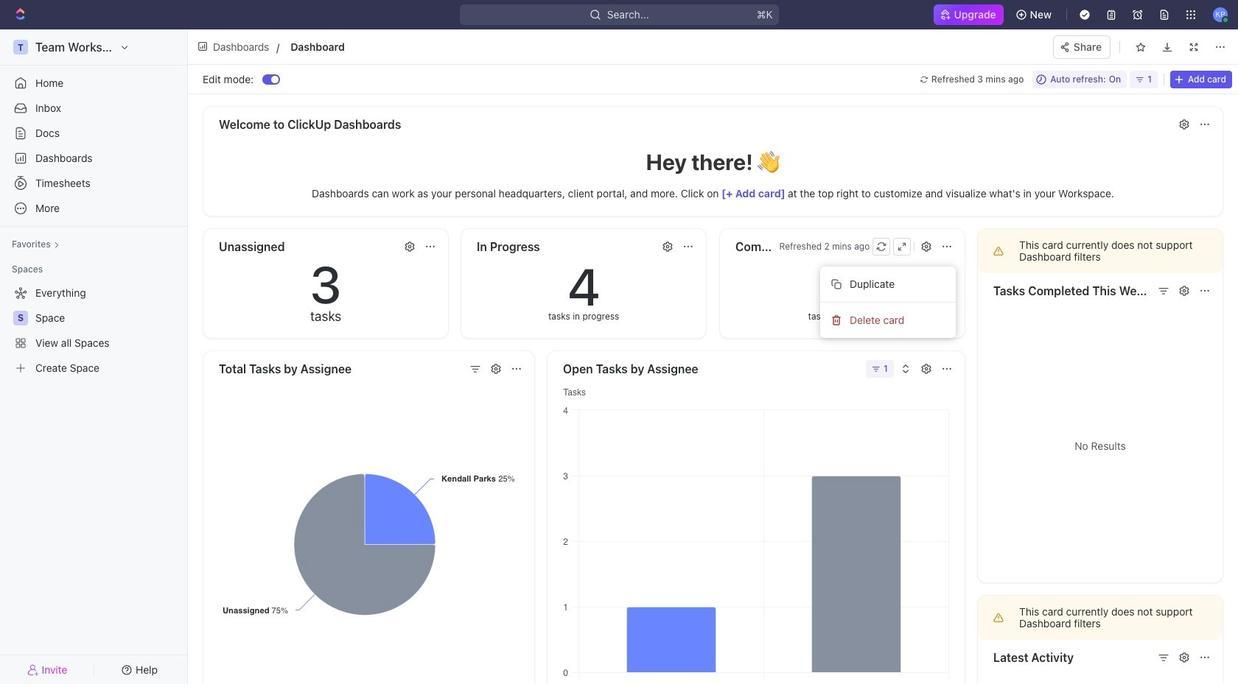 Task type: describe. For each thing, give the bounding box(es) containing it.
sidebar navigation
[[0, 29, 188, 685]]



Task type: vqa. For each thing, say whether or not it's contained in the screenshot.
tree on the left of the page within the Sidebar navigation
yes



Task type: locate. For each thing, give the bounding box(es) containing it.
None text field
[[291, 38, 612, 56]]

invite user image
[[27, 664, 39, 677]]

tree inside sidebar navigation
[[6, 282, 181, 380]]

tree
[[6, 282, 181, 380]]



